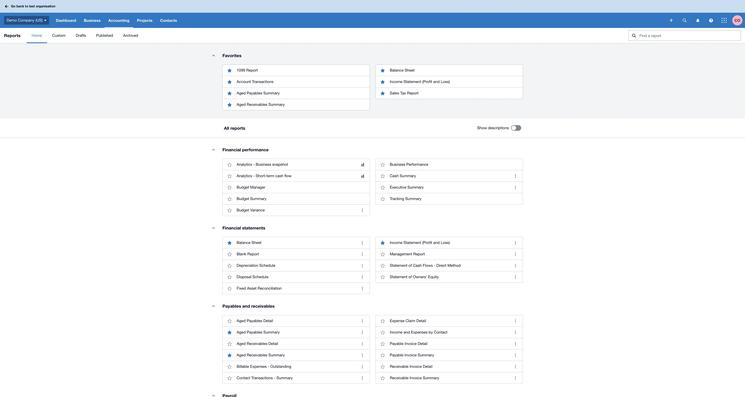 Task type: locate. For each thing, give the bounding box(es) containing it.
of left owners'
[[409, 275, 412, 280]]

2 income statement (profit and loss) from the top
[[390, 241, 450, 245]]

0 vertical spatial income statement (profit and loss) link
[[376, 76, 523, 88]]

remove favorite image
[[224, 65, 235, 76], [378, 65, 388, 76], [378, 77, 388, 87], [224, 88, 235, 98], [378, 88, 388, 98], [224, 100, 235, 110], [224, 328, 235, 338]]

blank report
[[237, 252, 259, 257]]

- inside statement of cash flows - direct method 'link'
[[434, 264, 435, 268]]

budget for budget manager
[[237, 185, 249, 190]]

analytics for analytics - business snapshot
[[237, 163, 252, 167]]

favorite image
[[224, 160, 235, 170], [378, 160, 388, 170], [224, 183, 235, 193], [224, 194, 235, 204], [378, 194, 388, 204], [378, 250, 388, 260], [378, 261, 388, 271], [378, 272, 388, 283], [224, 339, 235, 350], [378, 339, 388, 350], [378, 351, 388, 361], [224, 362, 235, 372], [378, 362, 388, 372]]

more options image inside management report "link"
[[510, 250, 521, 260]]

favorite image for analytics - short-term cash flow
[[224, 171, 235, 181]]

0 vertical spatial cash
[[390, 174, 399, 178]]

detail for aged receivables detail
[[268, 342, 278, 346]]

0 vertical spatial contact
[[434, 331, 448, 335]]

favorite image for billable expenses - outstanding
[[224, 362, 235, 372]]

balance up sales
[[390, 68, 404, 72]]

schedule for depreciation schedule
[[259, 264, 275, 268]]

remove favorite image for first "aged payables summary" link from the bottom
[[224, 328, 235, 338]]

1 vertical spatial income
[[390, 241, 403, 245]]

cash
[[390, 174, 399, 178], [413, 264, 422, 268]]

2 vertical spatial expand report group image
[[208, 391, 219, 398]]

1 vertical spatial receivable
[[390, 376, 409, 381]]

invoice inside payable invoice summary 'link'
[[405, 354, 417, 358]]

more options image for receivable invoice detail
[[510, 362, 521, 372]]

more information about analytics - short-term cash flow image
[[361, 175, 364, 178]]

more options image for statement of cash flows - direct method
[[510, 261, 521, 271]]

outstanding
[[270, 365, 291, 369]]

2 vertical spatial receivables
[[247, 354, 267, 358]]

1 receivable from the top
[[390, 365, 409, 369]]

favorite image for executive summary
[[378, 183, 388, 193]]

invoice up 'receivable invoice detail'
[[405, 354, 417, 358]]

1 vertical spatial aged payables summary
[[237, 331, 280, 335]]

balance sheet up blank report
[[237, 241, 261, 245]]

aged payables summary link
[[222, 88, 369, 99], [222, 327, 369, 339]]

income down expense
[[390, 331, 403, 335]]

4 aged from the top
[[237, 331, 246, 335]]

0 vertical spatial of
[[409, 264, 412, 268]]

favorite image inside business performance link
[[378, 160, 388, 170]]

expense claim detail
[[390, 319, 426, 324]]

statement left owners'
[[390, 275, 407, 280]]

method
[[448, 264, 461, 268]]

of inside 'link'
[[409, 264, 412, 268]]

demo company (us)
[[7, 18, 43, 22]]

1 vertical spatial contact
[[237, 376, 250, 381]]

schedule inside 'link'
[[259, 264, 275, 268]]

2 horizontal spatial business
[[390, 163, 405, 167]]

2 aged receivables summary link from the top
[[222, 350, 369, 361]]

1 income from the top
[[390, 80, 403, 84]]

favorite image for management report
[[378, 250, 388, 260]]

more options image inside statement of cash flows - direct method 'link'
[[510, 261, 521, 271]]

2 income statement (profit and loss) link from the top
[[376, 238, 523, 249]]

0 vertical spatial balance sheet
[[390, 68, 415, 72]]

favorite image for payable invoice detail
[[378, 339, 388, 350]]

3 budget from the top
[[237, 208, 249, 213]]

1 horizontal spatial contact
[[434, 331, 448, 335]]

0 horizontal spatial contact
[[237, 376, 250, 381]]

1 horizontal spatial balance sheet link
[[376, 65, 523, 76]]

0 vertical spatial schedule
[[259, 264, 275, 268]]

detail inside "aged receivables detail" link
[[268, 342, 278, 346]]

payables for aged payables detail "link"
[[247, 319, 262, 324]]

2 of from the top
[[409, 275, 412, 280]]

1 vertical spatial loss)
[[441, 241, 450, 245]]

aged for aged receivables summary link related to summary
[[237, 103, 246, 107]]

favorite image inside the contact transactions - summary link
[[224, 374, 235, 384]]

expense
[[390, 319, 405, 324]]

1099
[[237, 68, 245, 72]]

statement down management
[[390, 264, 407, 268]]

- left short-
[[253, 174, 255, 178]]

1 financial from the top
[[222, 147, 241, 153]]

more options image inside executive summary link
[[510, 183, 521, 193]]

0 vertical spatial analytics
[[237, 163, 252, 167]]

financial down all reports
[[222, 147, 241, 153]]

snapshot
[[272, 163, 288, 167]]

2 vertical spatial income
[[390, 331, 403, 335]]

3 income from the top
[[390, 331, 403, 335]]

more options image inside balance sheet link
[[357, 238, 367, 248]]

favorite image inside budget manager link
[[224, 183, 235, 193]]

favorite image inside aged payables detail "link"
[[224, 316, 235, 327]]

0 vertical spatial aged receivables summary
[[237, 103, 285, 107]]

3 expand report group image from the top
[[208, 391, 219, 398]]

1 vertical spatial of
[[409, 275, 412, 280]]

financial for financial statements
[[222, 226, 241, 231]]

more options image inside aged receivables summary link
[[357, 351, 367, 361]]

balance sheet
[[390, 68, 415, 72], [237, 241, 261, 245]]

0 vertical spatial income
[[390, 80, 403, 84]]

income up sales
[[390, 80, 403, 84]]

1 horizontal spatial cash
[[413, 264, 422, 268]]

1 vertical spatial schedule
[[252, 275, 268, 280]]

income statement (profit and loss) up the sales tax report
[[390, 80, 450, 84]]

payables down aged payables detail
[[247, 331, 262, 335]]

more options image inside billable expenses - outstanding link
[[357, 362, 367, 372]]

- right flows
[[434, 264, 435, 268]]

depreciation schedule
[[237, 264, 275, 268]]

payable down payable invoice detail
[[390, 354, 403, 358]]

payable up payable invoice summary
[[390, 342, 403, 346]]

statement of owners' equity
[[390, 275, 439, 280]]

invoice inside receivable invoice summary link
[[410, 376, 422, 381]]

report
[[246, 68, 258, 72], [407, 91, 419, 95], [247, 252, 259, 257], [413, 252, 425, 257]]

5 aged from the top
[[237, 342, 246, 346]]

report right blank
[[247, 252, 259, 257]]

receivables down aged payables detail
[[247, 342, 267, 346]]

1 vertical spatial (profit
[[422, 241, 432, 245]]

analytics for analytics - short-term cash flow
[[237, 174, 252, 178]]

aged receivables summary link down account transactions link
[[222, 99, 369, 110]]

of down management report
[[409, 264, 412, 268]]

business up analytics - short-term cash flow
[[256, 163, 271, 167]]

- inside billable expenses - outstanding link
[[268, 365, 269, 369]]

remove favorite image for the 1099 report link
[[224, 65, 235, 76]]

detail up receivable invoice summary
[[423, 365, 433, 369]]

co
[[735, 18, 740, 23]]

receivables down account transactions
[[247, 103, 267, 107]]

0 vertical spatial expand report group image
[[208, 145, 219, 155]]

payable inside 'link'
[[390, 354, 403, 358]]

transactions right account
[[252, 80, 274, 84]]

1 vertical spatial aged receivables summary
[[237, 354, 285, 358]]

banner
[[0, 0, 745, 28]]

to
[[25, 4, 28, 8]]

budget up budget summary on the left of page
[[237, 185, 249, 190]]

favorite image for contact transactions - summary
[[224, 374, 235, 384]]

2 receivable from the top
[[390, 376, 409, 381]]

more options image inside cash summary link
[[510, 171, 521, 181]]

report right 1099
[[246, 68, 258, 72]]

2 horizontal spatial svg image
[[722, 18, 727, 23]]

report up statement of cash flows - direct method
[[413, 252, 425, 257]]

0 vertical spatial loss)
[[441, 80, 450, 84]]

invoice down 'receivable invoice detail'
[[410, 376, 422, 381]]

transactions
[[252, 80, 274, 84], [251, 376, 273, 381]]

balance sheet link up sales tax report link on the top of page
[[376, 65, 523, 76]]

business inside popup button
[[84, 18, 101, 23]]

contact
[[434, 331, 448, 335], [237, 376, 250, 381]]

business up drafts
[[84, 18, 101, 23]]

receivable down 'receivable invoice detail'
[[390, 376, 409, 381]]

payables
[[247, 91, 262, 95], [222, 304, 241, 309], [247, 319, 262, 324], [247, 331, 262, 335]]

0 horizontal spatial expenses
[[250, 365, 267, 369]]

favorite image inside tracking summary link
[[378, 194, 388, 204]]

balance up blank
[[237, 241, 250, 245]]

favorite image for statement of cash flows - direct method
[[378, 261, 388, 271]]

expenses up contact transactions - summary
[[250, 365, 267, 369]]

analytics - business snapshot
[[237, 163, 288, 167]]

receivable down payable invoice summary
[[390, 365, 409, 369]]

2 aged from the top
[[237, 103, 246, 107]]

and up management report "link"
[[433, 241, 440, 245]]

statement of cash flows - direct method link
[[376, 260, 523, 272]]

remove favorite image inside income statement (profit and loss) link
[[378, 77, 388, 87]]

0 horizontal spatial balance
[[237, 241, 250, 245]]

sheet
[[405, 68, 415, 72], [252, 241, 261, 245]]

detail up outstanding on the left of the page
[[268, 342, 278, 346]]

favorite image
[[224, 171, 235, 181], [378, 171, 388, 181], [378, 183, 388, 193], [224, 206, 235, 216], [224, 250, 235, 260], [224, 261, 235, 271], [224, 272, 235, 283], [224, 284, 235, 294], [224, 316, 235, 327], [378, 316, 388, 327], [378, 328, 388, 338], [224, 374, 235, 384], [378, 374, 388, 384]]

1 vertical spatial income statement (profit and loss) link
[[376, 238, 523, 249]]

more information about analytics - business snapshot image
[[361, 163, 364, 166]]

0 horizontal spatial svg image
[[683, 18, 686, 22]]

1 horizontal spatial business
[[256, 163, 271, 167]]

1 vertical spatial aged payables summary link
[[222, 327, 369, 339]]

0 vertical spatial budget
[[237, 185, 249, 190]]

remove favorite image inside balance sheet link
[[378, 65, 388, 76]]

report inside sales tax report link
[[407, 91, 419, 95]]

statements
[[242, 226, 265, 231]]

1 vertical spatial receivables
[[247, 342, 267, 346]]

remove favorite image
[[224, 77, 235, 87], [224, 238, 235, 248], [378, 238, 388, 248], [224, 351, 235, 361]]

billable
[[237, 365, 249, 369]]

1 expand report group image from the top
[[208, 50, 219, 61]]

detail down income and expenses by contact
[[418, 342, 427, 346]]

loss) up management report "link"
[[441, 241, 450, 245]]

0 vertical spatial aged receivables summary link
[[222, 99, 369, 110]]

1 vertical spatial expand report group image
[[208, 301, 219, 312]]

0 horizontal spatial sheet
[[252, 241, 261, 245]]

1 horizontal spatial sheet
[[405, 68, 415, 72]]

custom
[[52, 33, 66, 38]]

1 expand report group image from the top
[[208, 145, 219, 155]]

more options image for receivable invoice summary
[[510, 374, 521, 384]]

income up management
[[390, 241, 403, 245]]

svg image
[[5, 5, 8, 8], [709, 18, 713, 22], [670, 19, 673, 22], [44, 20, 46, 21]]

1 vertical spatial balance sheet
[[237, 241, 261, 245]]

favorite image inside depreciation schedule 'link'
[[224, 261, 235, 271]]

detail inside receivable invoice detail link
[[423, 365, 433, 369]]

1 vertical spatial income statement (profit and loss)
[[390, 241, 450, 245]]

more options image inside receivable invoice summary link
[[510, 374, 521, 384]]

2 analytics from the top
[[237, 174, 252, 178]]

contact right by
[[434, 331, 448, 335]]

remove favorite image inside the 1099 report link
[[224, 65, 235, 76]]

remove favorite image for first "aged payables summary" link
[[224, 88, 235, 98]]

of for cash
[[409, 264, 412, 268]]

invoice inside payable invoice detail link
[[405, 342, 417, 346]]

remove favorite image inside aged receivables summary link
[[224, 100, 235, 110]]

2 expand report group image from the top
[[208, 223, 219, 233]]

analytics - short-term cash flow
[[237, 174, 292, 178]]

favorite image for cash summary
[[378, 171, 388, 181]]

aged receivables summary link
[[222, 99, 369, 110], [222, 350, 369, 361]]

2 payable from the top
[[390, 354, 403, 358]]

0 vertical spatial balance
[[390, 68, 404, 72]]

more options image inside statement of owners' equity link
[[510, 272, 521, 283]]

detail inside payable invoice detail link
[[418, 342, 427, 346]]

favorite image inside budget summary link
[[224, 194, 235, 204]]

business up cash summary
[[390, 163, 405, 167]]

favorite image inside receivable invoice summary link
[[378, 374, 388, 384]]

-
[[253, 163, 255, 167], [253, 174, 255, 178], [434, 264, 435, 268], [268, 365, 269, 369], [274, 376, 275, 381]]

sheet up the sales tax report
[[405, 68, 415, 72]]

favorite image inside executive summary link
[[378, 183, 388, 193]]

0 vertical spatial aged payables summary
[[237, 91, 280, 95]]

2 aged receivables summary from the top
[[237, 354, 285, 358]]

disposal schedule link
[[222, 272, 369, 283]]

analytics down financial performance
[[237, 163, 252, 167]]

(profit up flows
[[422, 241, 432, 245]]

more options image
[[510, 171, 521, 181], [510, 183, 521, 193], [357, 206, 367, 216], [357, 238, 367, 248], [510, 250, 521, 260], [357, 261, 367, 271], [510, 272, 521, 283], [510, 316, 521, 327], [357, 328, 367, 338], [510, 328, 521, 338], [357, 339, 367, 350], [510, 339, 521, 350], [357, 351, 367, 361], [357, 374, 367, 384], [510, 374, 521, 384]]

1 vertical spatial payable
[[390, 354, 403, 358]]

balance sheet link
[[376, 65, 523, 76], [222, 238, 369, 249]]

1 vertical spatial balance
[[237, 241, 250, 245]]

1 vertical spatial aged receivables summary link
[[222, 350, 369, 361]]

- inside the contact transactions - summary link
[[274, 376, 275, 381]]

1 payable from the top
[[390, 342, 403, 346]]

favorite image inside cash summary link
[[378, 171, 388, 181]]

6 aged from the top
[[237, 354, 246, 358]]

remove favorite image inside account transactions link
[[224, 77, 235, 87]]

1 income statement (profit and loss) from the top
[[390, 80, 450, 84]]

payables inside "link"
[[247, 319, 262, 324]]

aged receivables summary up the billable expenses - outstanding
[[237, 354, 285, 358]]

1 horizontal spatial balance sheet
[[390, 68, 415, 72]]

more options image
[[510, 238, 521, 248], [357, 250, 367, 260], [510, 261, 521, 271], [357, 272, 367, 283], [357, 284, 367, 294], [357, 316, 367, 327], [510, 351, 521, 361], [357, 362, 367, 372], [510, 362, 521, 372]]

aged for "aged receivables detail" link
[[237, 342, 246, 346]]

favorite image inside payable invoice summary 'link'
[[378, 351, 388, 361]]

cash up executive
[[390, 174, 399, 178]]

payables for first "aged payables summary" link from the bottom
[[247, 331, 262, 335]]

favorite image inside fixed asset reconciliation link
[[224, 284, 235, 294]]

0 horizontal spatial balance sheet
[[237, 241, 261, 245]]

more options image for budget variance
[[357, 206, 367, 216]]

balance for income
[[390, 68, 404, 72]]

more options image inside budget variance "link"
[[357, 206, 367, 216]]

aged payables summary for first "aged payables summary" link
[[237, 91, 280, 95]]

financial left statements
[[222, 226, 241, 231]]

payable for payable invoice detail
[[390, 342, 403, 346]]

fixed asset reconciliation
[[237, 287, 282, 291]]

term
[[266, 174, 274, 178]]

sheet up blank report
[[252, 241, 261, 245]]

management report link
[[376, 249, 523, 260]]

statement of owners' equity link
[[376, 272, 523, 283]]

statement
[[404, 80, 421, 84], [404, 241, 421, 245], [390, 264, 407, 268], [390, 275, 407, 280]]

favorite image inside expense claim detail link
[[378, 316, 388, 327]]

- up contact transactions - summary
[[268, 365, 269, 369]]

1 analytics from the top
[[237, 163, 252, 167]]

analytics up budget manager in the left of the page
[[237, 174, 252, 178]]

aged receivables summary link up outstanding on the left of the page
[[222, 350, 369, 361]]

aged payables detail link
[[222, 316, 369, 327]]

loss)
[[441, 80, 450, 84], [441, 241, 450, 245]]

blank
[[237, 252, 246, 257]]

business for business performance
[[390, 163, 405, 167]]

1 vertical spatial expand report group image
[[208, 223, 219, 233]]

archived link
[[118, 28, 143, 43]]

(profit up sales tax report link on the top of page
[[422, 80, 432, 84]]

banner containing co
[[0, 0, 745, 28]]

0 vertical spatial transactions
[[252, 80, 274, 84]]

aged for aged receivables summary link for detail
[[237, 354, 246, 358]]

executive summary
[[390, 185, 424, 190]]

income statement (profit and loss) up management report
[[390, 241, 450, 245]]

payables and receivables
[[222, 304, 275, 309]]

more options image for cash summary
[[510, 171, 521, 181]]

invoice up receivable invoice summary
[[410, 365, 422, 369]]

0 vertical spatial aged payables summary link
[[222, 88, 369, 99]]

aged receivables summary link for summary
[[222, 99, 369, 110]]

last
[[29, 4, 35, 8]]

more options image inside "aged receivables detail" link
[[357, 339, 367, 350]]

more options image inside payable invoice detail link
[[510, 339, 521, 350]]

1 horizontal spatial balance
[[390, 68, 404, 72]]

favorite image inside blank report link
[[224, 250, 235, 260]]

budget variance
[[237, 208, 265, 213]]

0 vertical spatial receivable
[[390, 365, 409, 369]]

invoice up payable invoice summary
[[405, 342, 417, 346]]

aged inside "link"
[[237, 319, 246, 324]]

1 vertical spatial balance sheet link
[[222, 238, 369, 249]]

expand report group image
[[208, 145, 219, 155], [208, 301, 219, 312]]

summary
[[263, 91, 280, 95], [268, 103, 285, 107], [400, 174, 416, 178], [407, 185, 424, 190], [250, 197, 267, 201], [405, 197, 422, 201], [263, 331, 280, 335], [268, 354, 285, 358], [418, 354, 434, 358], [276, 376, 293, 381], [423, 376, 439, 381]]

favorite image for budget summary
[[224, 194, 235, 204]]

expenses left by
[[411, 331, 428, 335]]

balance sheet for report
[[237, 241, 261, 245]]

contact transactions - summary
[[237, 376, 293, 381]]

cash left flows
[[413, 264, 422, 268]]

1 budget from the top
[[237, 185, 249, 190]]

expand report group image for payables and receivables
[[208, 301, 219, 312]]

budget variance link
[[222, 205, 369, 216]]

descriptions
[[488, 126, 509, 130]]

favorite image for receivable invoice detail
[[378, 362, 388, 372]]

income and expenses by contact link
[[376, 327, 523, 339]]

1 vertical spatial transactions
[[251, 376, 273, 381]]

detail inside aged payables detail "link"
[[263, 319, 273, 324]]

balance sheet for statement
[[390, 68, 415, 72]]

receivables for payables
[[247, 103, 267, 107]]

more options image inside "income and expenses by contact" link
[[510, 328, 521, 338]]

1 vertical spatial financial
[[222, 226, 241, 231]]

1 of from the top
[[409, 264, 412, 268]]

1 horizontal spatial expenses
[[411, 331, 428, 335]]

None field
[[629, 30, 741, 41]]

1 aged from the top
[[237, 91, 246, 95]]

receivable invoice summary
[[390, 376, 439, 381]]

0 horizontal spatial balance sheet link
[[222, 238, 369, 249]]

executive
[[390, 185, 406, 190]]

receivables
[[247, 103, 267, 107], [247, 342, 267, 346], [247, 354, 267, 358]]

payables down account transactions
[[247, 91, 262, 95]]

by
[[429, 331, 433, 335]]

billable expenses - outstanding link
[[222, 361, 369, 373]]

0 vertical spatial expand report group image
[[208, 50, 219, 61]]

remove favorite image for second income statement (profit and loss) link from the bottom
[[378, 77, 388, 87]]

management report
[[390, 252, 425, 257]]

expand report group image for financial performance
[[208, 145, 219, 155]]

more options image for fixed asset reconciliation
[[357, 284, 367, 294]]

aged payables summary up "aged receivables detail"
[[237, 331, 280, 335]]

2 budget from the top
[[237, 197, 249, 201]]

transactions down the billable expenses - outstanding
[[251, 376, 273, 381]]

1 vertical spatial analytics
[[237, 174, 252, 178]]

detail down receivables
[[263, 319, 273, 324]]

payables down payables and receivables at the bottom left of page
[[247, 319, 262, 324]]

0 vertical spatial payable
[[390, 342, 403, 346]]

expand report group image
[[208, 50, 219, 61], [208, 223, 219, 233], [208, 391, 219, 398]]

statement of cash flows - direct method
[[390, 264, 461, 268]]

contact down billable
[[237, 376, 250, 381]]

0 vertical spatial balance sheet link
[[376, 65, 523, 76]]

1 receivables from the top
[[247, 103, 267, 107]]

2 income from the top
[[390, 241, 403, 245]]

more options image for billable expenses - outstanding
[[357, 362, 367, 372]]

report inside blank report link
[[247, 252, 259, 257]]

budget
[[237, 185, 249, 190], [237, 197, 249, 201], [237, 208, 249, 213]]

report inside the 1099 report link
[[246, 68, 258, 72]]

budget down budget summary on the left of page
[[237, 208, 249, 213]]

receivable for receivable invoice summary
[[390, 376, 409, 381]]

0 vertical spatial sheet
[[405, 68, 415, 72]]

sales tax report link
[[376, 88, 523, 99]]

payable invoice summary
[[390, 354, 434, 358]]

favorite image inside budget variance "link"
[[224, 206, 235, 216]]

business
[[84, 18, 101, 23], [256, 163, 271, 167], [390, 163, 405, 167]]

budget inside budget variance "link"
[[237, 208, 249, 213]]

aged receivables detail
[[237, 342, 278, 346]]

schedule up disposal schedule
[[259, 264, 275, 268]]

aged receivables summary down account transactions
[[237, 103, 285, 107]]

favorites
[[222, 53, 242, 58]]

statement up the sales tax report
[[404, 80, 421, 84]]

aged for first "aged payables summary" link from the bottom
[[237, 331, 246, 335]]

1 vertical spatial cash
[[413, 264, 422, 268]]

aged payables summary for first "aged payables summary" link from the bottom
[[237, 331, 280, 335]]

favorite image for income and expenses by contact
[[378, 328, 388, 338]]

1 (profit from the top
[[422, 80, 432, 84]]

favorite image for depreciation schedule
[[224, 261, 235, 271]]

1 vertical spatial sheet
[[252, 241, 261, 245]]

invoice inside receivable invoice detail link
[[410, 365, 422, 369]]

0 horizontal spatial cash
[[390, 174, 399, 178]]

more options image inside depreciation schedule 'link'
[[357, 261, 367, 271]]

expenses
[[411, 331, 428, 335], [250, 365, 267, 369]]

contact inside the contact transactions - summary link
[[237, 376, 250, 381]]

archived
[[123, 33, 138, 38]]

balance sheet link up depreciation schedule 'link'
[[222, 238, 369, 249]]

2 expand report group image from the top
[[208, 301, 219, 312]]

1 aged receivables summary from the top
[[237, 103, 285, 107]]

1 aged payables summary from the top
[[237, 91, 280, 95]]

more options image inside "aged payables summary" link
[[357, 328, 367, 338]]

0 vertical spatial financial
[[222, 147, 241, 153]]

report inside management report "link"
[[413, 252, 425, 257]]

aged payables summary down account transactions
[[237, 91, 280, 95]]

remove favorite image inside sales tax report link
[[378, 88, 388, 98]]

menu
[[27, 28, 625, 43]]

budget inside budget summary link
[[237, 197, 249, 201]]

summary inside 'link'
[[418, 354, 434, 358]]

invoice for payable invoice detail
[[405, 342, 417, 346]]

drafts
[[76, 33, 86, 38]]

reconciliation
[[258, 287, 282, 291]]

detail
[[263, 319, 273, 324], [416, 319, 426, 324], [268, 342, 278, 346], [418, 342, 427, 346], [423, 365, 433, 369]]

budget inside budget manager link
[[237, 185, 249, 190]]

aged receivables detail link
[[222, 339, 369, 350]]

detail right claim
[[416, 319, 426, 324]]

and
[[433, 80, 440, 84], [433, 241, 440, 245], [242, 304, 250, 309], [404, 331, 410, 335]]

remove favorite image for account
[[224, 77, 235, 87]]

1 vertical spatial budget
[[237, 197, 249, 201]]

favorite image inside billable expenses - outstanding link
[[224, 362, 235, 372]]

3 aged from the top
[[237, 319, 246, 324]]

go back to last organisation link
[[3, 2, 58, 11]]

3 receivables from the top
[[247, 354, 267, 358]]

tracking summary
[[390, 197, 422, 201]]

more options image for aged payables detail
[[357, 316, 367, 327]]

report right the tax
[[407, 91, 419, 95]]

more options image inside payable invoice summary 'link'
[[510, 351, 521, 361]]

0 vertical spatial receivables
[[247, 103, 267, 107]]

favorite image for blank report
[[224, 250, 235, 260]]

aged receivables summary
[[237, 103, 285, 107], [237, 354, 285, 358]]

financial statements
[[222, 226, 265, 231]]

- down outstanding on the left of the page
[[274, 376, 275, 381]]

more options image inside the contact transactions - summary link
[[357, 374, 367, 384]]

more options image inside expense claim detail link
[[510, 316, 521, 327]]

balance sheet up the tax
[[390, 68, 415, 72]]

svg image
[[722, 18, 727, 23], [683, 18, 686, 22], [696, 18, 699, 22]]

drafts link
[[71, 28, 91, 43]]

detail inside expense claim detail link
[[416, 319, 426, 324]]

0 vertical spatial expenses
[[411, 331, 428, 335]]

more options image for payable invoice detail
[[510, 339, 521, 350]]

0 vertical spatial (profit
[[422, 80, 432, 84]]

2 vertical spatial budget
[[237, 208, 249, 213]]

favorite image inside "income and expenses by contact" link
[[378, 328, 388, 338]]

0 horizontal spatial business
[[84, 18, 101, 23]]

favorite image inside statement of cash flows - direct method 'link'
[[378, 261, 388, 271]]

receivable
[[390, 365, 409, 369], [390, 376, 409, 381]]

1 aged receivables summary link from the top
[[222, 99, 369, 110]]

schedule up fixed asset reconciliation
[[252, 275, 268, 280]]

loss) up sales tax report link on the top of page
[[441, 80, 450, 84]]

2 aged payables summary from the top
[[237, 331, 280, 335]]

0 vertical spatial income statement (profit and loss)
[[390, 80, 450, 84]]

receivables down "aged receivables detail"
[[247, 354, 267, 358]]

more options image inside receivable invoice detail link
[[510, 362, 521, 372]]

payable
[[390, 342, 403, 346], [390, 354, 403, 358]]

income statement (profit and loss) for second income statement (profit and loss) link from the top
[[390, 241, 450, 245]]

favorite image inside receivable invoice detail link
[[378, 362, 388, 372]]

2 financial from the top
[[222, 226, 241, 231]]

and left receivables
[[242, 304, 250, 309]]

favorite image inside disposal schedule link
[[224, 272, 235, 283]]

budget up budget variance
[[237, 197, 249, 201]]



Task type: describe. For each thing, give the bounding box(es) containing it.
1 aged payables summary link from the top
[[222, 88, 369, 99]]

disposal
[[237, 275, 251, 280]]

1 horizontal spatial svg image
[[696, 18, 699, 22]]

of for owners'
[[409, 275, 412, 280]]

favorite image for expense claim detail
[[378, 316, 388, 327]]

remove favorite image for sales tax report link on the top of page
[[378, 88, 388, 98]]

payable invoice detail
[[390, 342, 427, 346]]

budget for budget summary
[[237, 197, 249, 201]]

balance sheet link for income statement (profit and loss)
[[376, 65, 523, 76]]

invoice for receivable invoice detail
[[410, 365, 422, 369]]

show
[[477, 126, 487, 130]]

svg image inside demo company (us) popup button
[[44, 20, 46, 21]]

cash inside 'link'
[[413, 264, 422, 268]]

more options image for management report
[[510, 250, 521, 260]]

receivable invoice detail
[[390, 365, 433, 369]]

favorite image for disposal schedule
[[224, 272, 235, 283]]

company
[[18, 18, 34, 22]]

more options image for depreciation schedule
[[357, 261, 367, 271]]

fixed asset reconciliation link
[[222, 283, 369, 295]]

account transactions link
[[222, 76, 369, 88]]

budget for budget variance
[[237, 208, 249, 213]]

remove favorite image for balance sheet link related to income statement (profit and loss)
[[378, 65, 388, 76]]

fixed
[[237, 287, 246, 291]]

contact inside "income and expenses by contact" link
[[434, 331, 448, 335]]

2 receivables from the top
[[247, 342, 267, 346]]

performance
[[406, 163, 428, 167]]

remove favorite image for balance
[[224, 238, 235, 248]]

2 loss) from the top
[[441, 241, 450, 245]]

more options image for balance sheet
[[357, 238, 367, 248]]

business performance
[[390, 163, 428, 167]]

executive summary link
[[376, 182, 523, 193]]

detail for expense claim detail
[[416, 319, 426, 324]]

aged for aged payables detail "link"
[[237, 319, 246, 324]]

income for expense
[[390, 331, 403, 335]]

more options image for executive summary
[[510, 183, 521, 193]]

published
[[96, 33, 113, 38]]

business performance link
[[376, 159, 523, 170]]

aged receivables summary link for detail
[[222, 350, 369, 361]]

aged for first "aged payables summary" link
[[237, 91, 246, 95]]

expand report group image for favorites
[[208, 50, 219, 61]]

more options image for blank report
[[357, 250, 367, 260]]

budget summary link
[[222, 193, 369, 205]]

expand report group image for financial statements
[[208, 223, 219, 233]]

dashboard
[[56, 18, 76, 23]]

report for management report
[[413, 252, 425, 257]]

payables for first "aged payables summary" link
[[247, 91, 262, 95]]

favorite image for budget manager
[[224, 183, 235, 193]]

receivable for receivable invoice detail
[[390, 365, 409, 369]]

menu containing home
[[27, 28, 625, 43]]

sales tax report
[[390, 91, 419, 95]]

reports
[[230, 126, 245, 131]]

go back to last organisation
[[11, 4, 55, 8]]

direct
[[436, 264, 446, 268]]

more options image for contact transactions - summary
[[357, 374, 367, 384]]

favorite image for tracking summary
[[378, 194, 388, 204]]

all reports
[[224, 126, 245, 131]]

account
[[237, 80, 251, 84]]

statement up management report
[[404, 241, 421, 245]]

manager
[[250, 185, 265, 190]]

depreciation schedule link
[[222, 260, 369, 272]]

more options image for statement of owners' equity
[[510, 272, 521, 283]]

more options image for expense claim detail
[[510, 316, 521, 327]]

income statement (profit and loss) for second income statement (profit and loss) link from the bottom
[[390, 80, 450, 84]]

1 vertical spatial expenses
[[250, 365, 267, 369]]

more options image for aged receivables detail
[[357, 339, 367, 350]]

budget summary
[[237, 197, 267, 201]]

back
[[16, 4, 24, 8]]

income and expenses by contact
[[390, 331, 448, 335]]

more options image for income statement (profit and loss)
[[510, 238, 521, 248]]

payable invoice detail link
[[376, 339, 523, 350]]

business for business
[[84, 18, 101, 23]]

aged receivables summary for payables
[[237, 103, 285, 107]]

1 income statement (profit and loss) link from the top
[[376, 76, 523, 88]]

all
[[224, 126, 229, 131]]

remove favorite image for aged receivables summary link related to summary
[[224, 100, 235, 110]]

2 aged payables summary link from the top
[[222, 327, 369, 339]]

depreciation
[[237, 264, 258, 268]]

contact transactions - summary link
[[222, 373, 369, 384]]

reports
[[4, 33, 20, 38]]

2 (profit from the top
[[422, 241, 432, 245]]

aged receivables summary for receivables
[[237, 354, 285, 358]]

billable expenses - outstanding
[[237, 365, 291, 369]]

asset
[[247, 287, 257, 291]]

invoice for receivable invoice summary
[[410, 376, 422, 381]]

receivable invoice summary link
[[376, 373, 523, 384]]

disposal schedule
[[237, 275, 268, 280]]

1 loss) from the top
[[441, 80, 450, 84]]

organisation
[[36, 4, 55, 8]]

Find a report text field
[[639, 31, 741, 41]]

co button
[[732, 13, 745, 28]]

and down expense claim detail
[[404, 331, 410, 335]]

favorite image for aged payables detail
[[224, 316, 235, 327]]

statement inside 'link'
[[390, 264, 407, 268]]

home
[[32, 33, 42, 38]]

favorite image for aged receivables detail
[[224, 339, 235, 350]]

- down performance
[[253, 163, 255, 167]]

owners'
[[413, 275, 427, 280]]

cash
[[275, 174, 283, 178]]

flows
[[423, 264, 433, 268]]

detail for payable invoice detail
[[418, 342, 427, 346]]

invoice for payable invoice summary
[[405, 354, 417, 358]]

favorite image for statement of owners' equity
[[378, 272, 388, 283]]

budget manager
[[237, 185, 265, 190]]

svg image inside 'go back to last organisation' "link"
[[5, 5, 8, 8]]

favorite image for payable invoice summary
[[378, 351, 388, 361]]

balance sheet link for blank report
[[222, 238, 369, 249]]

home link
[[27, 28, 47, 43]]

and up sales tax report link on the top of page
[[433, 80, 440, 84]]

receivable invoice detail link
[[376, 361, 523, 373]]

contacts button
[[156, 13, 181, 28]]

more options image for aged receivables summary
[[357, 351, 367, 361]]

performance
[[242, 147, 269, 153]]

(us)
[[35, 18, 43, 22]]

1099 report
[[237, 68, 258, 72]]

schedule for disposal schedule
[[252, 275, 268, 280]]

go
[[11, 4, 15, 8]]

projects
[[137, 18, 152, 23]]

sheet for report
[[252, 241, 261, 245]]

favorite image for analytics - business snapshot
[[224, 160, 235, 170]]

cash summary link
[[376, 170, 523, 182]]

custom link
[[47, 28, 71, 43]]

more options image for income and expenses by contact
[[510, 328, 521, 338]]

budget manager link
[[222, 182, 369, 193]]

accounting
[[108, 18, 129, 23]]

more options image for payable invoice summary
[[510, 351, 521, 361]]

remove favorite image for aged
[[224, 351, 235, 361]]

tracking summary link
[[376, 193, 523, 205]]

detail for receivable invoice detail
[[423, 365, 433, 369]]

financial for financial performance
[[222, 147, 241, 153]]

transactions for account
[[252, 80, 274, 84]]

variance
[[250, 208, 265, 213]]

flow
[[284, 174, 292, 178]]

aged payables detail
[[237, 319, 273, 324]]

contacts
[[160, 18, 177, 23]]

favorite image for budget variance
[[224, 206, 235, 216]]

receivables for receivables
[[247, 354, 267, 358]]

management
[[390, 252, 412, 257]]

balance for blank
[[237, 241, 250, 245]]

favorite image for receivable invoice summary
[[378, 374, 388, 384]]

payable for payable invoice summary
[[390, 354, 403, 358]]

favorite image for fixed asset reconciliation
[[224, 284, 235, 294]]

short-
[[256, 174, 266, 178]]

projects button
[[133, 13, 156, 28]]

remove favorite image for income
[[378, 238, 388, 248]]

income for balance
[[390, 80, 403, 84]]

detail for aged payables detail
[[263, 319, 273, 324]]

cash summary
[[390, 174, 416, 178]]

receivables
[[251, 304, 275, 309]]

transactions for contact
[[251, 376, 273, 381]]

payables down fixed at the left bottom of the page
[[222, 304, 241, 309]]

more options image for aged payables summary
[[357, 328, 367, 338]]

published link
[[91, 28, 118, 43]]

report for blank report
[[247, 252, 259, 257]]

account transactions
[[237, 80, 274, 84]]

more options image for disposal schedule
[[357, 272, 367, 283]]

1099 report link
[[222, 65, 369, 76]]

accounting button
[[104, 13, 133, 28]]



Task type: vqa. For each thing, say whether or not it's contained in the screenshot.
Project Summary link
no



